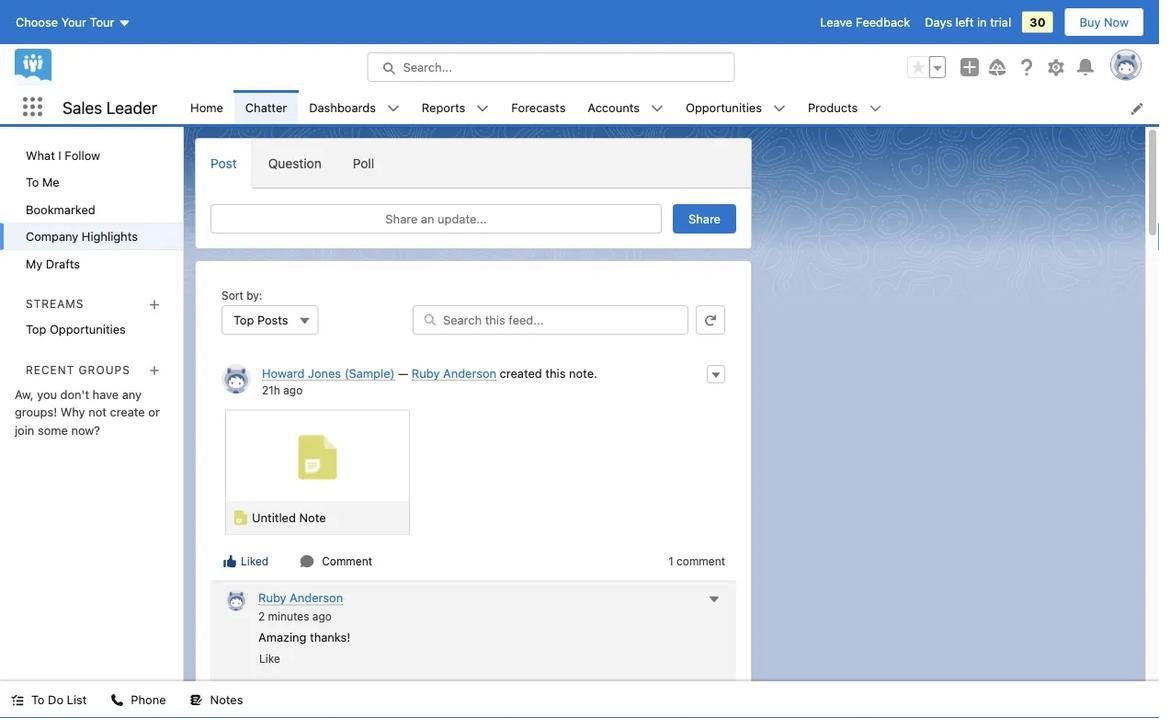 Task type: describe. For each thing, give the bounding box(es) containing it.
text default image for liked button
[[223, 554, 237, 569]]

phone button
[[100, 681, 177, 718]]

1 vertical spatial ruby anderson image
[[225, 589, 247, 611]]

leader
[[107, 97, 157, 117]]

home
[[190, 100, 223, 114]]

Search this feed... search field
[[413, 305, 689, 335]]

opportunities inside 'top opportunities' link
[[50, 322, 126, 336]]

highlights
[[82, 229, 138, 243]]

text default image inside comment button
[[300, 554, 315, 569]]

groups!
[[15, 405, 57, 419]]

question link
[[253, 139, 337, 188]]

choose your tour
[[16, 15, 114, 29]]

ruby inside ruby anderson 2 minutes ago
[[258, 591, 287, 605]]

do
[[48, 693, 64, 707]]

Sort by: button
[[222, 305, 319, 335]]

notes button
[[179, 681, 254, 718]]

recent groups link
[[26, 363, 130, 376]]

to for to me
[[26, 175, 39, 189]]

trial
[[991, 15, 1012, 29]]

howard jones (sample) — ruby anderson created this note. 21h ago
[[262, 366, 598, 397]]

now?
[[71, 423, 100, 437]]

text default image inside dashboards list item
[[387, 102, 400, 115]]

phone
[[131, 693, 166, 707]]

what i follow link
[[0, 142, 183, 169]]

minutes
[[268, 610, 309, 623]]

21h
[[262, 384, 280, 397]]

to do list
[[31, 693, 87, 707]]

1
[[669, 555, 674, 568]]

amazing
[[258, 630, 307, 644]]

why not create or join some now?
[[15, 405, 160, 437]]

like button
[[258, 652, 281, 665]]

comment
[[322, 555, 372, 568]]

howard jones (sample) link
[[262, 366, 395, 381]]

in
[[978, 15, 987, 29]]

company highlights link
[[0, 223, 183, 250]]

company highlights
[[26, 229, 138, 243]]

some
[[38, 423, 68, 437]]

1 vertical spatial ruby anderson link
[[258, 591, 343, 606]]

thanks!
[[310, 630, 351, 644]]

accounts link
[[577, 90, 651, 124]]

top for top posts
[[234, 313, 254, 327]]

join
[[15, 423, 34, 437]]

drafts
[[46, 257, 80, 270]]

question
[[268, 155, 322, 171]]

what
[[26, 148, 55, 162]]

buy now
[[1080, 15, 1129, 29]]

list containing home
[[179, 90, 1160, 124]]

text default image inside reports list item
[[477, 102, 489, 115]]

have
[[93, 387, 119, 401]]

anderson inside the howard jones (sample) — ruby anderson created this note. 21h ago
[[443, 366, 497, 380]]

accounts list item
[[577, 90, 675, 124]]

chatter link
[[234, 90, 298, 124]]

reports list item
[[411, 90, 500, 124]]

now
[[1105, 15, 1129, 29]]

2
[[258, 610, 265, 623]]

bookmarked
[[26, 202, 95, 216]]

share for share
[[689, 212, 721, 226]]

buy
[[1080, 15, 1101, 29]]

post link
[[196, 139, 253, 188]]

to me link
[[0, 169, 183, 196]]

share for share an update...
[[386, 212, 418, 226]]

reports link
[[411, 90, 477, 124]]

dashboards
[[309, 100, 376, 114]]

1 comment
[[669, 555, 726, 568]]

products list item
[[797, 90, 893, 124]]

groups
[[79, 363, 130, 376]]

forecasts
[[511, 100, 566, 114]]

forecasts link
[[500, 90, 577, 124]]

amazing thanks! like
[[258, 630, 351, 665]]

notes
[[210, 693, 243, 707]]

days left in trial
[[925, 15, 1012, 29]]

0 vertical spatial ruby anderson image
[[222, 364, 251, 394]]

(sample)
[[345, 366, 395, 380]]

follow
[[65, 148, 100, 162]]

poll
[[353, 155, 374, 171]]

choose
[[16, 15, 58, 29]]

sales
[[63, 97, 102, 117]]

text default image for the to do list button
[[11, 694, 24, 707]]

this
[[546, 366, 566, 380]]

30
[[1030, 15, 1046, 29]]

ruby inside the howard jones (sample) — ruby anderson created this note. 21h ago
[[412, 366, 440, 380]]

leave
[[821, 15, 853, 29]]

home link
[[179, 90, 234, 124]]

liked button
[[222, 553, 270, 570]]

choose your tour button
[[15, 7, 132, 37]]

dashboards link
[[298, 90, 387, 124]]

what i follow
[[26, 148, 100, 162]]

to me
[[26, 175, 60, 189]]

leave feedback
[[821, 15, 911, 29]]

liked
[[241, 555, 269, 568]]

—
[[398, 366, 409, 380]]

note.
[[569, 366, 598, 380]]



Task type: vqa. For each thing, say whether or not it's contained in the screenshot.
left Ruby
yes



Task type: locate. For each thing, give the bounding box(es) containing it.
top for top opportunities
[[26, 322, 46, 336]]

to inside the to do list button
[[31, 693, 45, 707]]

1 comment status
[[669, 553, 726, 570]]

share an update... button
[[211, 204, 662, 234]]

list
[[179, 90, 1160, 124]]

0 horizontal spatial ago
[[283, 384, 303, 397]]

0 vertical spatial anderson
[[443, 366, 497, 380]]

to left me
[[26, 175, 39, 189]]

chatter
[[245, 100, 287, 114]]

0 horizontal spatial opportunities
[[50, 322, 126, 336]]

note
[[299, 510, 326, 524]]

opportunities link
[[675, 90, 773, 124]]

ago down howard
[[283, 384, 303, 397]]

ruby anderson, 21h ago element
[[211, 353, 737, 581]]

0 vertical spatial to
[[26, 175, 39, 189]]

1 vertical spatial ago
[[312, 610, 332, 623]]

recent groups
[[26, 363, 130, 376]]

don't
[[60, 387, 89, 401]]

tour
[[90, 15, 114, 29]]

2 share from the left
[[689, 212, 721, 226]]

your
[[61, 15, 86, 29]]

to
[[26, 175, 39, 189], [31, 693, 45, 707]]

0 horizontal spatial share
[[386, 212, 418, 226]]

0 vertical spatial opportunities
[[686, 100, 762, 114]]

anderson
[[443, 366, 497, 380], [290, 591, 343, 605]]

ruby anderson link right —
[[412, 366, 497, 381]]

why
[[61, 405, 85, 419]]

ruby
[[412, 366, 440, 380], [258, 591, 287, 605]]

text default image for notes button
[[190, 694, 203, 707]]

search...
[[403, 60, 452, 74]]

i
[[58, 148, 61, 162]]

untitled
[[252, 510, 296, 524]]

products link
[[797, 90, 869, 124]]

by:
[[247, 289, 262, 302]]

2 horizontal spatial text default image
[[387, 102, 400, 115]]

ruby anderson image left 21h
[[222, 364, 251, 394]]

text default image
[[387, 102, 400, 115], [300, 554, 315, 569], [111, 694, 124, 707]]

list
[[67, 693, 87, 707]]

share an update...
[[386, 212, 487, 226]]

0 vertical spatial text default image
[[387, 102, 400, 115]]

top posts
[[234, 313, 288, 327]]

created
[[500, 366, 542, 380]]

share
[[386, 212, 418, 226], [689, 212, 721, 226]]

create
[[110, 405, 145, 419]]

1 share from the left
[[386, 212, 418, 226]]

ago inside ruby anderson 2 minutes ago
[[312, 610, 332, 623]]

1 vertical spatial opportunities
[[50, 322, 126, 336]]

any
[[122, 387, 142, 401]]

company
[[26, 229, 78, 243]]

buy now button
[[1065, 7, 1145, 37]]

comment
[[677, 555, 726, 568]]

anderson up minutes
[[290, 591, 343, 605]]

1 horizontal spatial top
[[234, 313, 254, 327]]

ago
[[283, 384, 303, 397], [312, 610, 332, 623]]

text default image inside phone button
[[111, 694, 124, 707]]

ago inside the howard jones (sample) — ruby anderson created this note. 21h ago
[[283, 384, 303, 397]]

like
[[259, 652, 280, 665]]

dashboards list item
[[298, 90, 411, 124]]

1 horizontal spatial anderson
[[443, 366, 497, 380]]

1 horizontal spatial ruby
[[412, 366, 440, 380]]

streams link
[[26, 298, 84, 310]]

text default image left notes
[[190, 694, 203, 707]]

0 horizontal spatial anderson
[[290, 591, 343, 605]]

opportunities list item
[[675, 90, 797, 124]]

text default image left reports link
[[387, 102, 400, 115]]

text default image left liked
[[223, 554, 237, 569]]

1 vertical spatial anderson
[[290, 591, 343, 605]]

tab list containing post
[[195, 138, 752, 189]]

ruby anderson link up minutes
[[258, 591, 343, 606]]

posts
[[257, 313, 288, 327]]

streams
[[26, 298, 84, 310]]

my
[[26, 257, 43, 270]]

bookmarked link
[[0, 196, 183, 223]]

recent
[[26, 363, 75, 376]]

0 horizontal spatial top
[[26, 322, 46, 336]]

anderson left created at the left of page
[[443, 366, 497, 380]]

sort by:
[[222, 289, 262, 302]]

feedback
[[856, 15, 911, 29]]

text default image right reports
[[477, 102, 489, 115]]

1 vertical spatial text default image
[[300, 554, 315, 569]]

text default image left do
[[11, 694, 24, 707]]

top opportunities link
[[0, 316, 183, 343]]

1 vertical spatial to
[[31, 693, 45, 707]]

update...
[[438, 212, 487, 226]]

0 vertical spatial ruby
[[412, 366, 440, 380]]

or
[[148, 405, 160, 419]]

ago up thanks!
[[312, 610, 332, 623]]

0 horizontal spatial text default image
[[111, 694, 124, 707]]

top down sort by:
[[234, 313, 254, 327]]

top
[[234, 313, 254, 327], [26, 322, 46, 336]]

1 horizontal spatial ruby anderson link
[[412, 366, 497, 381]]

text default image inside the to do list button
[[11, 694, 24, 707]]

0 horizontal spatial ruby anderson link
[[258, 591, 343, 606]]

text default image inside liked button
[[223, 554, 237, 569]]

text default image left phone
[[111, 694, 124, 707]]

group
[[908, 56, 946, 78]]

2 vertical spatial text default image
[[111, 694, 124, 707]]

to left do
[[31, 693, 45, 707]]

0 vertical spatial ruby anderson link
[[412, 366, 497, 381]]

days
[[925, 15, 953, 29]]

sort
[[222, 289, 244, 302]]

untitled note
[[252, 510, 326, 524]]

top inside button
[[234, 313, 254, 327]]

not
[[88, 405, 107, 419]]

ruby anderson image
[[222, 364, 251, 394], [225, 589, 247, 611]]

comment button
[[299, 553, 373, 570]]

accounts
[[588, 100, 640, 114]]

ruby anderson 2 minutes ago
[[258, 591, 343, 623]]

0 horizontal spatial ruby
[[258, 591, 287, 605]]

share button
[[673, 204, 737, 234]]

leave feedback link
[[821, 15, 911, 29]]

to inside to me link
[[26, 175, 39, 189]]

to do list button
[[0, 681, 98, 718]]

text default image
[[477, 102, 489, 115], [223, 554, 237, 569], [11, 694, 24, 707], [190, 694, 203, 707]]

aw, you don't have any groups!
[[15, 387, 142, 419]]

anderson inside ruby anderson 2 minutes ago
[[290, 591, 343, 605]]

top opportunities
[[26, 322, 126, 336]]

ruby right —
[[412, 366, 440, 380]]

my drafts link
[[0, 250, 183, 277]]

ruby up 2
[[258, 591, 287, 605]]

21h ago link
[[262, 384, 303, 397]]

1 horizontal spatial opportunities
[[686, 100, 762, 114]]

to for to do list
[[31, 693, 45, 707]]

text default image left "comment" on the left bottom of page
[[300, 554, 315, 569]]

ruby anderson image left 2
[[225, 589, 247, 611]]

top down streams link
[[26, 322, 46, 336]]

1 horizontal spatial ago
[[312, 610, 332, 623]]

1 horizontal spatial text default image
[[300, 554, 315, 569]]

tab list
[[195, 138, 752, 189]]

opportunities inside opportunities 'link'
[[686, 100, 762, 114]]

text default image inside notes button
[[190, 694, 203, 707]]

0 vertical spatial ago
[[283, 384, 303, 397]]

sales leader
[[63, 97, 157, 117]]

1 vertical spatial ruby
[[258, 591, 287, 605]]

1 horizontal spatial share
[[689, 212, 721, 226]]

aw,
[[15, 387, 34, 401]]

left
[[956, 15, 974, 29]]

an
[[421, 212, 435, 226]]



